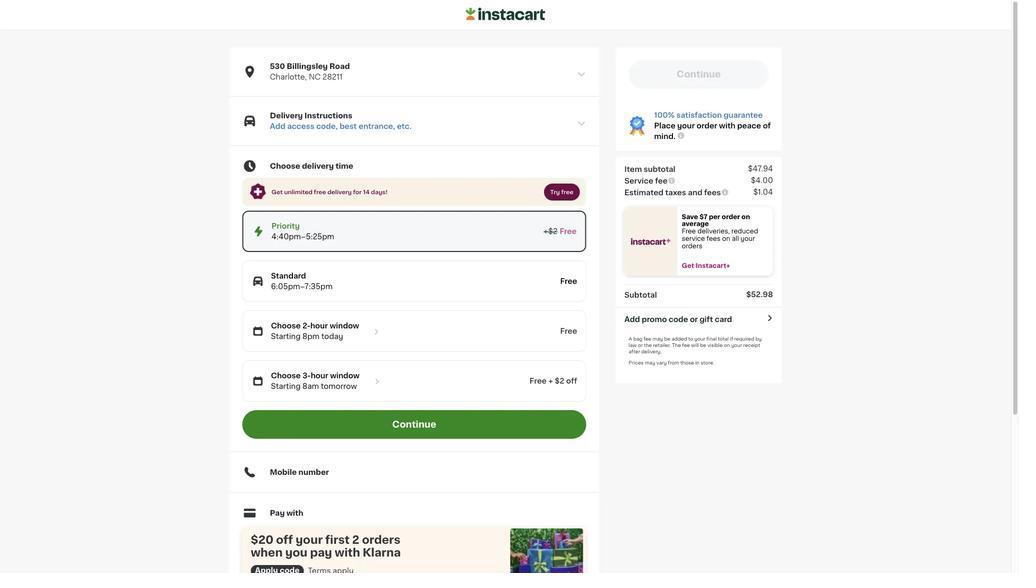 Task type: describe. For each thing, give the bounding box(es) containing it.
delivery inside announcement region
[[327, 189, 352, 195]]

may inside a bag fee may be added to your final total if required by law or the retailer. the fee will be visible on your receipt after delivery.
[[653, 337, 663, 341]]

100% satisfaction guarantee
[[654, 111, 763, 119]]

your up the will
[[694, 337, 705, 341]]

hour for 8am
[[311, 372, 328, 380]]

prices
[[629, 360, 644, 365]]

your inside save $7 per order on average free deliveries, reduced service fees on all your orders
[[741, 236, 755, 242]]

service
[[624, 177, 653, 184]]

service
[[682, 236, 705, 242]]

peace
[[737, 122, 761, 130]]

order inside save $7 per order on average free deliveries, reduced service fees on all your orders
[[722, 214, 740, 220]]

average
[[682, 221, 709, 227]]

all
[[732, 236, 739, 242]]

0 vertical spatial off
[[566, 377, 577, 385]]

$20 off your first 2 orders when you pay with klarna
[[251, 534, 401, 558]]

or inside 'button'
[[690, 316, 698, 323]]

get unlimited free delivery for 14 days!
[[271, 189, 388, 195]]

mobile
[[270, 469, 297, 476]]

continue
[[392, 420, 436, 429]]

billingsley
[[287, 63, 328, 70]]

satisfaction
[[676, 111, 722, 119]]

the
[[672, 343, 681, 348]]

free up $2
[[560, 328, 577, 335]]

delivery instructions image
[[577, 119, 586, 128]]

hour for 8pm
[[310, 322, 328, 330]]

priority 4:40pm–5:25pm
[[271, 222, 334, 240]]

by
[[756, 337, 762, 341]]

you
[[285, 547, 307, 558]]

$2
[[555, 377, 564, 385]]

with inside place your order with peace of mind.
[[719, 122, 735, 130]]

3-
[[302, 372, 311, 380]]

visible
[[707, 343, 723, 348]]

law
[[629, 343, 637, 348]]

standard
[[271, 272, 306, 280]]

orders inside save $7 per order on average free deliveries, reduced service fees on all your orders
[[682, 243, 702, 249]]

$52.98
[[746, 291, 773, 298]]

taxes
[[665, 189, 686, 196]]

number
[[298, 469, 329, 476]]

+$2 free
[[544, 228, 577, 235]]

entrance,
[[359, 123, 395, 130]]

and
[[688, 189, 702, 196]]

final
[[706, 337, 717, 341]]

free right '+$2'
[[560, 228, 577, 235]]

6:05pm–7:35pm
[[271, 283, 333, 290]]

after
[[629, 349, 640, 354]]

free + $2 off
[[530, 377, 577, 385]]

free down the +$2 free
[[560, 278, 577, 285]]

instructions
[[305, 112, 352, 119]]

try free button
[[544, 184, 580, 201]]

0 vertical spatial fee
[[655, 177, 667, 184]]

delivery instructions add access code, best entrance, etc.
[[270, 112, 412, 130]]

save
[[682, 214, 698, 220]]

choose for choose delivery time
[[270, 162, 300, 170]]

time
[[335, 162, 353, 170]]

delivery
[[270, 112, 303, 119]]

0 vertical spatial on
[[741, 214, 750, 220]]

add inside delivery instructions add access code, best entrance, etc.
[[270, 123, 285, 130]]

reduced
[[731, 228, 758, 234]]

charlotte,
[[270, 73, 307, 81]]

deliveries,
[[698, 228, 730, 234]]

14
[[363, 189, 370, 195]]

2
[[352, 534, 359, 545]]

total
[[718, 337, 729, 341]]

required
[[734, 337, 754, 341]]

standard 6:05pm–7:35pm
[[271, 272, 333, 290]]

bag
[[633, 337, 642, 341]]

code
[[669, 316, 688, 323]]

0 horizontal spatial with
[[286, 510, 303, 517]]

get instacart+ button
[[677, 262, 773, 269]]

get instacart+
[[682, 263, 730, 269]]

choose 2-hour window starting 8pm today
[[271, 322, 359, 340]]

window for tomorrow
[[330, 372, 360, 380]]

days!
[[371, 189, 388, 195]]

delivery address image
[[577, 70, 586, 79]]

item subtotal
[[624, 165, 675, 173]]

1 free from the left
[[314, 189, 326, 195]]

to
[[688, 337, 693, 341]]

1 vertical spatial fee
[[644, 337, 651, 341]]

pay
[[270, 510, 285, 517]]

+
[[548, 377, 553, 385]]

subtotal
[[644, 165, 675, 173]]

instacart+
[[696, 263, 730, 269]]

the
[[644, 343, 652, 348]]

orders inside $20 off your first 2 orders when you pay with klarna
[[362, 534, 400, 545]]

today
[[321, 333, 343, 340]]

off inside $20 off your first 2 orders when you pay with klarna
[[276, 534, 293, 545]]

free inside save $7 per order on average free deliveries, reduced service fees on all your orders
[[682, 228, 696, 234]]

store.
[[701, 360, 714, 365]]

8pm
[[302, 333, 320, 340]]

nc
[[309, 73, 321, 81]]

fees inside save $7 per order on average free deliveries, reduced service fees on all your orders
[[707, 236, 721, 242]]

place your order with peace of mind.
[[654, 122, 771, 140]]

add promo code or gift card
[[624, 316, 732, 323]]

tomorrow
[[321, 383, 357, 390]]



Task type: vqa. For each thing, say whether or not it's contained in the screenshot.
apply.
no



Task type: locate. For each thing, give the bounding box(es) containing it.
choose left 3-
[[271, 372, 301, 380]]

28211
[[322, 73, 343, 81]]

or left gift
[[690, 316, 698, 323]]

0 horizontal spatial free
[[314, 189, 326, 195]]

free
[[560, 228, 577, 235], [682, 228, 696, 234], [560, 278, 577, 285], [560, 328, 577, 335], [530, 377, 547, 385]]

1 vertical spatial fees
[[707, 236, 721, 242]]

1 vertical spatial orders
[[362, 534, 400, 545]]

4:40pm–5:25pm
[[271, 233, 334, 240]]

1 vertical spatial with
[[286, 510, 303, 517]]

those
[[680, 360, 694, 365]]

subtotal
[[624, 291, 657, 299]]

0 vertical spatial or
[[690, 316, 698, 323]]

2 free from the left
[[561, 189, 573, 195]]

free inside try free "button"
[[561, 189, 573, 195]]

your up pay
[[296, 534, 323, 545]]

0 vertical spatial hour
[[310, 322, 328, 330]]

guarantee
[[724, 111, 763, 119]]

try
[[550, 189, 560, 195]]

be up retailer.
[[664, 337, 670, 341]]

orders up klarna
[[362, 534, 400, 545]]

1 horizontal spatial or
[[690, 316, 698, 323]]

starting inside choose 3-hour window starting 8am tomorrow
[[271, 383, 301, 390]]

choose delivery time
[[270, 162, 353, 170]]

get left the unlimited at the top left
[[271, 189, 283, 195]]

off up you
[[276, 534, 293, 545]]

access
[[287, 123, 314, 130]]

window up today
[[330, 322, 359, 330]]

may down delivery.
[[645, 360, 655, 365]]

etc.
[[397, 123, 412, 130]]

hour
[[310, 322, 328, 330], [311, 372, 328, 380]]

if
[[730, 337, 733, 341]]

choose
[[270, 162, 300, 170], [271, 322, 301, 330], [271, 372, 301, 380]]

get for get instacart+
[[682, 263, 694, 269]]

more info about 100% satisfaction guarantee image
[[677, 131, 685, 140]]

add
[[270, 123, 285, 130], [624, 316, 640, 323]]

starting for choose 2-hour window starting 8pm today
[[271, 333, 301, 340]]

$20 off your first 2 orders when you pay with klarna button
[[242, 527, 583, 573]]

of
[[763, 122, 771, 130]]

your inside $20 off your first 2 orders when you pay with klarna
[[296, 534, 323, 545]]

your down reduced
[[741, 236, 755, 242]]

0 horizontal spatial add
[[270, 123, 285, 130]]

1 vertical spatial may
[[645, 360, 655, 365]]

card
[[715, 316, 732, 323]]

$4.00
[[751, 176, 773, 184]]

1 vertical spatial window
[[330, 372, 360, 380]]

on up reduced
[[741, 214, 750, 220]]

0 vertical spatial with
[[719, 122, 735, 130]]

your up the more info about 100% satisfaction guarantee image
[[677, 122, 695, 130]]

choose for choose 2-hour window starting 8pm today
[[271, 322, 301, 330]]

in
[[695, 360, 700, 365]]

order
[[697, 122, 717, 130], [722, 214, 740, 220]]

0 vertical spatial starting
[[271, 333, 301, 340]]

$47.94
[[748, 165, 773, 172]]

choose inside choose 2-hour window starting 8pm today
[[271, 322, 301, 330]]

get left instacart+
[[682, 263, 694, 269]]

0 vertical spatial order
[[697, 122, 717, 130]]

delivery left time
[[302, 162, 334, 170]]

delivery.
[[641, 349, 662, 354]]

1 vertical spatial starting
[[271, 383, 301, 390]]

add down delivery on the top left
[[270, 123, 285, 130]]

priority
[[271, 222, 300, 230]]

mind.
[[654, 133, 676, 140]]

with inside $20 off your first 2 orders when you pay with klarna
[[335, 547, 360, 558]]

delivery left for on the left of the page
[[327, 189, 352, 195]]

0 vertical spatial fees
[[704, 189, 721, 196]]

road
[[329, 63, 350, 70]]

1 vertical spatial hour
[[311, 372, 328, 380]]

0 vertical spatial orders
[[682, 243, 702, 249]]

or inside a bag fee may be added to your final total if required by law or the retailer. the fee will be visible on your receipt after delivery.
[[638, 343, 643, 348]]

get for get unlimited free delivery for 14 days!
[[271, 189, 283, 195]]

choose for choose 3-hour window starting 8am tomorrow
[[271, 372, 301, 380]]

free right "try"
[[561, 189, 573, 195]]

+$2
[[544, 228, 558, 235]]

your down if
[[731, 343, 742, 348]]

hour up 8am
[[311, 372, 328, 380]]

fee
[[655, 177, 667, 184], [644, 337, 651, 341], [682, 343, 690, 348]]

2 vertical spatial choose
[[271, 372, 301, 380]]

a bag fee may be added to your final total if required by law or the retailer. the fee will be visible on your receipt after delivery.
[[629, 337, 762, 354]]

1 horizontal spatial free
[[561, 189, 573, 195]]

1 vertical spatial delivery
[[327, 189, 352, 195]]

hour inside choose 3-hour window starting 8am tomorrow
[[311, 372, 328, 380]]

choose left 2-
[[271, 322, 301, 330]]

fees right and
[[704, 189, 721, 196]]

hour up 8pm
[[310, 322, 328, 330]]

on down total
[[724, 343, 730, 348]]

0 vertical spatial add
[[270, 123, 285, 130]]

get inside announcement region
[[271, 189, 283, 195]]

get
[[271, 189, 283, 195], [682, 263, 694, 269]]

window up "tomorrow"
[[330, 372, 360, 380]]

0 vertical spatial be
[[664, 337, 670, 341]]

free left "+" at the right of the page
[[530, 377, 547, 385]]

mobile number
[[270, 469, 329, 476]]

or down bag
[[638, 343, 643, 348]]

prices may vary from those in store.
[[629, 360, 714, 365]]

added
[[672, 337, 687, 341]]

2 vertical spatial fee
[[682, 343, 690, 348]]

on left all
[[722, 236, 730, 242]]

0 horizontal spatial order
[[697, 122, 717, 130]]

announcement region
[[242, 178, 586, 207]]

window inside choose 3-hour window starting 8am tomorrow
[[330, 372, 360, 380]]

window inside choose 2-hour window starting 8pm today
[[330, 322, 359, 330]]

1 vertical spatial order
[[722, 214, 740, 220]]

$1.04
[[753, 188, 773, 196]]

1 horizontal spatial orders
[[682, 243, 702, 249]]

vary
[[656, 360, 667, 365]]

with right pay
[[286, 510, 303, 517]]

orders
[[682, 243, 702, 249], [362, 534, 400, 545]]

starting left 8pm
[[271, 333, 301, 340]]

1 horizontal spatial off
[[566, 377, 577, 385]]

0 horizontal spatial or
[[638, 343, 643, 348]]

0 vertical spatial may
[[653, 337, 663, 341]]

1 vertical spatial get
[[682, 263, 694, 269]]

save $7 per order on average free deliveries, reduced service fees on all your orders
[[682, 214, 760, 249]]

when
[[251, 547, 283, 558]]

0 horizontal spatial orders
[[362, 534, 400, 545]]

1 horizontal spatial with
[[335, 547, 360, 558]]

free
[[314, 189, 326, 195], [561, 189, 573, 195]]

home image
[[466, 6, 545, 22]]

1 vertical spatial be
[[700, 343, 706, 348]]

1 vertical spatial add
[[624, 316, 640, 323]]

fee down to
[[682, 343, 690, 348]]

code,
[[316, 123, 338, 130]]

window
[[330, 322, 359, 330], [330, 372, 360, 380]]

promo
[[642, 316, 667, 323]]

1 window from the top
[[330, 322, 359, 330]]

choose 3-hour window starting 8am tomorrow
[[271, 372, 360, 390]]

fee down subtotal
[[655, 177, 667, 184]]

100%
[[654, 111, 675, 119]]

0 horizontal spatial be
[[664, 337, 670, 341]]

first
[[325, 534, 350, 545]]

from
[[668, 360, 679, 365]]

get inside 'button'
[[682, 263, 694, 269]]

1 horizontal spatial be
[[700, 343, 706, 348]]

order right per
[[722, 214, 740, 220]]

530
[[270, 63, 285, 70]]

2 vertical spatial with
[[335, 547, 360, 558]]

may up retailer.
[[653, 337, 663, 341]]

starting left 8am
[[271, 383, 301, 390]]

a
[[629, 337, 632, 341]]

on inside a bag fee may be added to your final total if required by law or the retailer. the fee will be visible on your receipt after delivery.
[[724, 343, 730, 348]]

1 horizontal spatial order
[[722, 214, 740, 220]]

for
[[353, 189, 362, 195]]

pay
[[310, 547, 332, 558]]

receipt
[[743, 343, 760, 348]]

choose inside choose 3-hour window starting 8am tomorrow
[[271, 372, 301, 380]]

fees
[[704, 189, 721, 196], [707, 236, 721, 242]]

choose up the unlimited at the top left
[[270, 162, 300, 170]]

starting for choose 3-hour window starting 8am tomorrow
[[271, 383, 301, 390]]

1 starting from the top
[[271, 333, 301, 340]]

1 horizontal spatial get
[[682, 263, 694, 269]]

window for today
[[330, 322, 359, 330]]

add inside 'button'
[[624, 316, 640, 323]]

1 vertical spatial on
[[722, 236, 730, 242]]

free up service
[[682, 228, 696, 234]]

or
[[690, 316, 698, 323], [638, 343, 643, 348]]

add promo code or gift card button
[[624, 314, 732, 325]]

0 vertical spatial window
[[330, 322, 359, 330]]

your
[[677, 122, 695, 130], [741, 236, 755, 242], [694, 337, 705, 341], [731, 343, 742, 348], [296, 534, 323, 545]]

0 horizontal spatial off
[[276, 534, 293, 545]]

1 horizontal spatial fee
[[655, 177, 667, 184]]

orders down service
[[682, 243, 702, 249]]

2-
[[302, 322, 310, 330]]

2 horizontal spatial fee
[[682, 343, 690, 348]]

order inside place your order with peace of mind.
[[697, 122, 717, 130]]

2 window from the top
[[330, 372, 360, 380]]

0 vertical spatial choose
[[270, 162, 300, 170]]

1 vertical spatial or
[[638, 343, 643, 348]]

place
[[654, 122, 675, 130]]

1 vertical spatial off
[[276, 534, 293, 545]]

0 vertical spatial delivery
[[302, 162, 334, 170]]

fees down deliveries,
[[707, 236, 721, 242]]

will
[[691, 343, 699, 348]]

order down 100% satisfaction guarantee
[[697, 122, 717, 130]]

be right the will
[[700, 343, 706, 348]]

2 starting from the top
[[271, 383, 301, 390]]

add up a
[[624, 316, 640, 323]]

1 vertical spatial choose
[[271, 322, 301, 330]]

off right $2
[[566, 377, 577, 385]]

0 vertical spatial get
[[271, 189, 283, 195]]

your inside place your order with peace of mind.
[[677, 122, 695, 130]]

1 horizontal spatial add
[[624, 316, 640, 323]]

2 vertical spatial on
[[724, 343, 730, 348]]

continue button
[[242, 410, 586, 439]]

unlimited
[[284, 189, 312, 195]]

fee up the
[[644, 337, 651, 341]]

hour inside choose 2-hour window starting 8pm today
[[310, 322, 328, 330]]

estimated taxes and fees
[[624, 189, 721, 196]]

starting inside choose 2-hour window starting 8pm today
[[271, 333, 301, 340]]

0 horizontal spatial get
[[271, 189, 283, 195]]

with down guarantee
[[719, 122, 735, 130]]

8am
[[302, 383, 319, 390]]

0 horizontal spatial fee
[[644, 337, 651, 341]]

retailer.
[[653, 343, 671, 348]]

with down 2
[[335, 547, 360, 558]]

delivery
[[302, 162, 334, 170], [327, 189, 352, 195]]

item
[[624, 165, 642, 173]]

klarna
[[363, 547, 401, 558]]

starting
[[271, 333, 301, 340], [271, 383, 301, 390]]

2 horizontal spatial with
[[719, 122, 735, 130]]

free right the unlimited at the top left
[[314, 189, 326, 195]]

per
[[709, 214, 720, 220]]

be
[[664, 337, 670, 341], [700, 343, 706, 348]]



